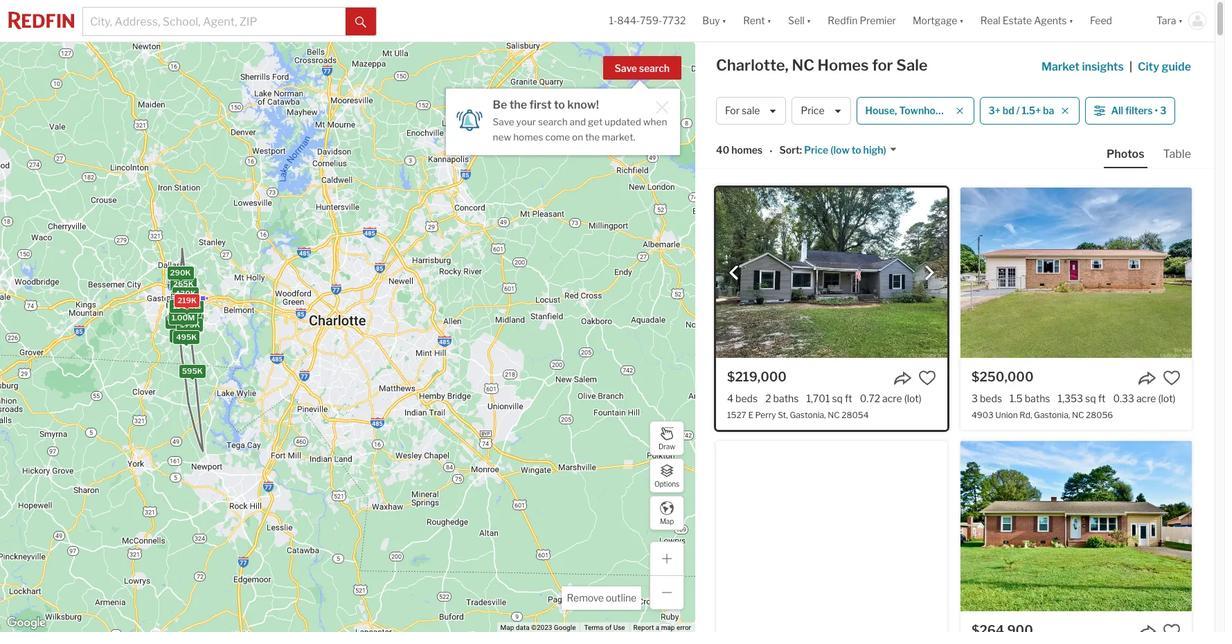 Task type: describe. For each thing, give the bounding box(es) containing it.
mortgage ▾ button
[[905, 0, 972, 42]]

buy ▾ button
[[703, 0, 727, 42]]

city guide link
[[1138, 59, 1194, 75]]

baths for $219,000
[[773, 393, 799, 405]]

$219,000
[[727, 370, 787, 384]]

get
[[588, 116, 603, 127]]

325k
[[178, 300, 198, 310]]

real estate agents ▾
[[981, 15, 1074, 27]]

2 gastonia, from the left
[[1034, 410, 1070, 421]]

1 gastonia, from the left
[[790, 410, 826, 421]]

• for homes
[[770, 145, 773, 157]]

7732
[[662, 15, 686, 27]]

0 horizontal spatial nc
[[792, 56, 815, 74]]

1 vertical spatial 575k
[[180, 320, 200, 329]]

remove house, townhouse, other image
[[956, 107, 964, 115]]

11
[[173, 301, 180, 311]]

4903
[[972, 410, 994, 421]]

1,701
[[807, 393, 830, 405]]

previous button image
[[727, 266, 741, 280]]

sale
[[896, 56, 928, 74]]

remove outline
[[567, 592, 637, 604]]

sell ▾
[[788, 15, 811, 27]]

3+
[[989, 105, 1001, 117]]

▾ inside the real estate agents ▾ link
[[1069, 15, 1074, 27]]

for sale button
[[716, 97, 786, 125]]

(lot) for $219,000
[[904, 393, 922, 405]]

1527 e perry st, gastonia, nc 28054
[[727, 410, 869, 421]]

other
[[956, 105, 983, 117]]

1-844-759-7732
[[609, 15, 686, 27]]

photo of 1820 burt ave, gastonia, nc 28054 image
[[961, 441, 1192, 612]]

submit search image
[[355, 16, 366, 28]]

real
[[981, 15, 1001, 27]]

photo of 1527 e perry st, gastonia, nc 28054 image
[[716, 188, 948, 358]]

for
[[872, 56, 893, 74]]

beds for $250,000
[[980, 393, 1002, 405]]

/
[[1017, 105, 1020, 117]]

terms of use link
[[584, 624, 625, 632]]

300k
[[175, 295, 196, 304]]

house,
[[865, 105, 897, 117]]

40 homes •
[[716, 144, 773, 157]]

4903 union rd, gastonia, nc 28056
[[972, 410, 1113, 421]]

estate
[[1003, 15, 1032, 27]]

error
[[677, 624, 691, 632]]

389k
[[169, 297, 190, 306]]

favorite button checkbox for $250,000
[[1163, 369, 1181, 387]]

redfin premier button
[[820, 0, 905, 42]]

501k
[[176, 304, 196, 314]]

0.72 acre (lot)
[[860, 393, 922, 405]]

favorite button image
[[1163, 369, 1181, 387]]

2 horizontal spatial nc
[[1072, 410, 1084, 421]]

favorite button checkbox for $219,000
[[918, 369, 936, 387]]

500k
[[178, 306, 199, 316]]

e
[[748, 410, 754, 421]]

525k
[[171, 309, 191, 319]]

531k
[[177, 303, 196, 312]]

tara
[[1157, 15, 1176, 27]]

premier
[[860, 15, 896, 27]]

market.
[[602, 131, 635, 143]]

filters
[[1126, 105, 1153, 117]]

(low
[[831, 144, 850, 156]]

data
[[516, 624, 530, 632]]

price for price (low to high)
[[804, 144, 829, 156]]

photos button
[[1104, 147, 1161, 168]]

40
[[716, 144, 730, 156]]

• for filters
[[1155, 105, 1158, 117]]

table button
[[1161, 147, 1194, 167]]

acre for $219,000
[[882, 393, 902, 405]]

homes inside 40 homes •
[[732, 144, 763, 156]]

high)
[[863, 144, 886, 156]]

1.5
[[1010, 393, 1023, 405]]

3 inside button
[[1160, 105, 1167, 117]]

for sale
[[725, 105, 760, 117]]

|
[[1130, 60, 1132, 73]]

report a map error link
[[633, 624, 691, 632]]

feed button
[[1082, 0, 1148, 42]]

290k
[[170, 268, 191, 278]]

price for price
[[801, 105, 825, 117]]

28056
[[1086, 410, 1113, 421]]

3+ bd / 1.5+ ba
[[989, 105, 1054, 117]]

all filters • 3
[[1111, 105, 1167, 117]]

next button image
[[923, 266, 936, 280]]

450k
[[177, 301, 198, 311]]

▾ for tara ▾
[[1179, 15, 1183, 27]]

sort :
[[780, 144, 802, 156]]

first
[[530, 98, 552, 112]]

0.33
[[1113, 393, 1134, 405]]

sq for $250,000
[[1085, 393, 1096, 405]]

draw button
[[650, 421, 684, 456]]

sell ▾ button
[[780, 0, 820, 42]]

search inside save your search and get updated when new homes come on the market.
[[538, 116, 568, 127]]

498k
[[172, 304, 193, 314]]

sell ▾ button
[[788, 0, 811, 42]]

save for save your search and get updated when new homes come on the market.
[[493, 116, 514, 127]]

city
[[1138, 60, 1160, 73]]

your
[[516, 116, 536, 127]]

report a map error
[[633, 624, 691, 632]]

photo of 4903 union rd, gastonia, nc 28056 image
[[961, 188, 1192, 358]]

redfin
[[828, 15, 858, 27]]

price button
[[792, 97, 851, 125]]

759-
[[640, 15, 662, 27]]

1 horizontal spatial nc
[[828, 410, 840, 421]]

homes inside save your search and get updated when new homes come on the market.
[[513, 131, 543, 143]]

market insights link
[[1042, 45, 1124, 75]]

the inside save your search and get updated when new homes come on the market.
[[585, 131, 600, 143]]

terms of use
[[584, 624, 625, 632]]

acre for $250,000
[[1137, 393, 1156, 405]]

sell
[[788, 15, 805, 27]]

sort
[[780, 144, 800, 156]]

595k
[[182, 367, 203, 376]]

mortgage ▾ button
[[913, 0, 964, 42]]

be
[[493, 98, 507, 112]]

4 beds
[[727, 393, 758, 405]]



Task type: locate. For each thing, give the bounding box(es) containing it.
sq right "1,701"
[[832, 393, 843, 405]]

search up come
[[538, 116, 568, 127]]

0 vertical spatial 3
[[1160, 105, 1167, 117]]

602k
[[171, 303, 192, 313]]

0 vertical spatial 575k
[[172, 303, 192, 313]]

perry
[[755, 410, 776, 421]]

1,701 sq ft
[[807, 393, 852, 405]]

0 horizontal spatial to
[[554, 98, 565, 112]]

1 horizontal spatial the
[[585, 131, 600, 143]]

baths for $250,000
[[1025, 393, 1050, 405]]

be the first to know! dialog
[[446, 80, 680, 155]]

2 ▾ from the left
[[767, 15, 772, 27]]

ft up the 28054
[[845, 393, 852, 405]]

to inside dialog
[[554, 98, 565, 112]]

1 horizontal spatial to
[[852, 144, 861, 156]]

house, townhouse, other button
[[856, 97, 983, 125]]

price (low to high)
[[804, 144, 886, 156]]

▾ right buy
[[722, 15, 727, 27]]

▾ right tara
[[1179, 15, 1183, 27]]

guide
[[1162, 60, 1191, 73]]

search inside button
[[639, 62, 670, 74]]

search down 759-
[[639, 62, 670, 74]]

charlotte, nc homes for sale
[[716, 56, 928, 74]]

all
[[1111, 105, 1124, 117]]

homes right 40
[[732, 144, 763, 156]]

1 ft from the left
[[845, 393, 852, 405]]

1 horizontal spatial acre
[[1137, 393, 1156, 405]]

0 vertical spatial favorite button image
[[918, 369, 936, 387]]

0 vertical spatial the
[[510, 98, 527, 112]]

nc down the 1,701 sq ft
[[828, 410, 840, 421]]

ft up 28056
[[1098, 393, 1106, 405]]

map region
[[0, 0, 861, 632]]

mortgage
[[913, 15, 957, 27]]

1 vertical spatial price
[[804, 144, 829, 156]]

▾ inside rent ▾ dropdown button
[[767, 15, 772, 27]]

0 horizontal spatial the
[[510, 98, 527, 112]]

1,353
[[1058, 393, 1083, 405]]

0 horizontal spatial search
[[538, 116, 568, 127]]

use
[[613, 624, 625, 632]]

1 horizontal spatial 3
[[1160, 105, 1167, 117]]

map left data
[[500, 624, 514, 632]]

save down 844-
[[615, 62, 637, 74]]

save search
[[615, 62, 670, 74]]

1 vertical spatial save
[[493, 116, 514, 127]]

beds right 4
[[736, 393, 758, 405]]

price right :
[[804, 144, 829, 156]]

1 ▾ from the left
[[722, 15, 727, 27]]

1 acre from the left
[[882, 393, 902, 405]]

ad region
[[716, 441, 948, 632]]

to right first
[[554, 98, 565, 112]]

ft for $219,000
[[845, 393, 852, 405]]

0 vertical spatial map
[[660, 517, 674, 525]]

1527
[[727, 410, 747, 421]]

• inside button
[[1155, 105, 1158, 117]]

be the first to know!
[[493, 98, 599, 112]]

3
[[1160, 105, 1167, 117], [972, 393, 978, 405]]

522k
[[171, 304, 191, 314]]

(lot) right the 0.72
[[904, 393, 922, 405]]

(lot)
[[904, 393, 922, 405], [1158, 393, 1176, 405]]

• left sort
[[770, 145, 773, 157]]

1 beds from the left
[[736, 393, 758, 405]]

1 horizontal spatial gastonia,
[[1034, 410, 1070, 421]]

575k
[[172, 303, 192, 313], [180, 320, 200, 329]]

2 ft from the left
[[1098, 393, 1106, 405]]

▾ inside mortgage ▾ dropdown button
[[960, 15, 964, 27]]

1 vertical spatial the
[[585, 131, 600, 143]]

1-
[[609, 15, 617, 27]]

▾ right agents
[[1069, 15, 1074, 27]]

homes down your
[[513, 131, 543, 143]]

1 horizontal spatial save
[[615, 62, 637, 74]]

agents
[[1034, 15, 1067, 27]]

all filters • 3 button
[[1086, 97, 1176, 125]]

acre right the 0.72
[[882, 393, 902, 405]]

0 horizontal spatial 3
[[972, 393, 978, 405]]

0 horizontal spatial map
[[500, 624, 514, 632]]

1 horizontal spatial search
[[639, 62, 670, 74]]

•
[[1155, 105, 1158, 117], [770, 145, 773, 157]]

28054
[[842, 410, 869, 421]]

5 ▾ from the left
[[1069, 15, 1074, 27]]

options
[[655, 480, 680, 488]]

0 vertical spatial •
[[1155, 105, 1158, 117]]

map for map
[[660, 517, 674, 525]]

3 ▾ from the left
[[807, 15, 811, 27]]

0 vertical spatial save
[[615, 62, 637, 74]]

google image
[[3, 614, 49, 632]]

remove 3+ bd / 1.5+ ba image
[[1061, 107, 1070, 115]]

3 right 'filters'
[[1160, 105, 1167, 117]]

0 vertical spatial homes
[[513, 131, 543, 143]]

1 vertical spatial map
[[500, 624, 514, 632]]

400k
[[177, 299, 198, 309]]

to right "(low"
[[852, 144, 861, 156]]

sq for $219,000
[[832, 393, 843, 405]]

3 up 4903
[[972, 393, 978, 405]]

map inside button
[[660, 517, 674, 525]]

on
[[572, 131, 583, 143]]

ft for $250,000
[[1098, 393, 1106, 405]]

and
[[570, 116, 586, 127]]

350k
[[175, 291, 196, 301], [176, 309, 197, 319]]

1 vertical spatial 350k
[[176, 309, 197, 319]]

2 acre from the left
[[1137, 393, 1156, 405]]

photos
[[1107, 148, 1145, 161]]

gastonia, down "1,701"
[[790, 410, 826, 421]]

rent ▾
[[743, 15, 772, 27]]

beds for $219,000
[[736, 393, 758, 405]]

sq up 28056
[[1085, 393, 1096, 405]]

gastonia, down 1,353
[[1034, 410, 1070, 421]]

1,353 sq ft
[[1058, 393, 1106, 405]]

0 horizontal spatial beds
[[736, 393, 758, 405]]

favorite button checkbox
[[918, 369, 936, 387], [1163, 369, 1181, 387], [1163, 623, 1181, 632]]

▾ for rent ▾
[[767, 15, 772, 27]]

• inside 40 homes •
[[770, 145, 773, 157]]

1 vertical spatial 3
[[972, 393, 978, 405]]

save inside save search button
[[615, 62, 637, 74]]

844-
[[617, 15, 640, 27]]

1 vertical spatial to
[[852, 144, 861, 156]]

2 beds from the left
[[980, 393, 1002, 405]]

0 horizontal spatial ft
[[845, 393, 852, 405]]

(lot) down favorite button icon at bottom
[[1158, 393, 1176, 405]]

4 ▾ from the left
[[960, 15, 964, 27]]

0 horizontal spatial homes
[[513, 131, 543, 143]]

1 horizontal spatial map
[[660, 517, 674, 525]]

1 horizontal spatial baths
[[1025, 393, 1050, 405]]

save search button
[[603, 56, 682, 80]]

rent ▾ button
[[743, 0, 772, 42]]

homes
[[818, 56, 869, 74]]

rent
[[743, 15, 765, 27]]

1 horizontal spatial favorite button image
[[1163, 623, 1181, 632]]

0.33 acre (lot)
[[1113, 393, 1176, 405]]

a
[[656, 624, 660, 632]]

map down options
[[660, 517, 674, 525]]

map
[[660, 517, 674, 525], [500, 624, 514, 632]]

save inside save your search and get updated when new homes come on the market.
[[493, 116, 514, 127]]

0 vertical spatial price
[[801, 105, 825, 117]]

1 vertical spatial •
[[770, 145, 773, 157]]

©2023
[[531, 624, 552, 632]]

the right the be
[[510, 98, 527, 112]]

save up new
[[493, 116, 514, 127]]

buy
[[703, 15, 720, 27]]

baths up st,
[[773, 393, 799, 405]]

price (low to high) button
[[802, 144, 898, 157]]

▾ right sell
[[807, 15, 811, 27]]

1 vertical spatial favorite button image
[[1163, 623, 1181, 632]]

▾ for sell ▾
[[807, 15, 811, 27]]

feed
[[1090, 15, 1112, 27]]

0 vertical spatial search
[[639, 62, 670, 74]]

rd,
[[1020, 410, 1032, 421]]

0 horizontal spatial save
[[493, 116, 514, 127]]

11 units
[[173, 301, 201, 311]]

0 horizontal spatial baths
[[773, 393, 799, 405]]

2
[[765, 393, 771, 405]]

3+ bd / 1.5+ ba button
[[980, 97, 1080, 125]]

for
[[725, 105, 740, 117]]

1 horizontal spatial homes
[[732, 144, 763, 156]]

▾ for buy ▾
[[722, 15, 727, 27]]

union
[[995, 410, 1018, 421]]

0 horizontal spatial favorite button image
[[918, 369, 936, 387]]

1 horizontal spatial beds
[[980, 393, 1002, 405]]

▾ right "rent"
[[767, 15, 772, 27]]

2 (lot) from the left
[[1158, 393, 1176, 405]]

City, Address, School, Agent, ZIP search field
[[83, 8, 346, 35]]

6 ▾ from the left
[[1179, 15, 1183, 27]]

1 horizontal spatial sq
[[1085, 393, 1096, 405]]

(lot) for $250,000
[[1158, 393, 1176, 405]]

save
[[615, 62, 637, 74], [493, 116, 514, 127]]

0 horizontal spatial (lot)
[[904, 393, 922, 405]]

▾ inside sell ▾ dropdown button
[[807, 15, 811, 27]]

outline
[[606, 592, 637, 604]]

▾ for mortgage ▾
[[960, 15, 964, 27]]

2 baths from the left
[[1025, 393, 1050, 405]]

baths up 4903 union rd, gastonia, nc 28056
[[1025, 393, 1050, 405]]

mortgage ▾
[[913, 15, 964, 27]]

favorite button image
[[918, 369, 936, 387], [1163, 623, 1181, 632]]

▾ right mortgage
[[960, 15, 964, 27]]

0 vertical spatial to
[[554, 98, 565, 112]]

265k
[[173, 279, 194, 289]]

insights
[[1082, 60, 1124, 73]]

draw
[[659, 442, 675, 451]]

save for save search
[[615, 62, 637, 74]]

1 (lot) from the left
[[904, 393, 922, 405]]

1 horizontal spatial •
[[1155, 105, 1158, 117]]

4
[[727, 393, 734, 405]]

2 sq from the left
[[1085, 393, 1096, 405]]

rent ▾ button
[[735, 0, 780, 42]]

st,
[[778, 410, 788, 421]]

0 horizontal spatial sq
[[832, 393, 843, 405]]

1 vertical spatial homes
[[732, 144, 763, 156]]

1 baths from the left
[[773, 393, 799, 405]]

ba
[[1043, 105, 1054, 117]]

map for map data ©2023 google
[[500, 624, 514, 632]]

price up :
[[801, 105, 825, 117]]

new
[[493, 131, 511, 143]]

• right 'filters'
[[1155, 105, 1158, 117]]

homes
[[513, 131, 543, 143], [732, 144, 763, 156]]

▾
[[722, 15, 727, 27], [767, 15, 772, 27], [807, 15, 811, 27], [960, 15, 964, 27], [1069, 15, 1074, 27], [1179, 15, 1183, 27]]

0 vertical spatial 350k
[[175, 291, 196, 301]]

baths
[[773, 393, 799, 405], [1025, 393, 1050, 405]]

beds up 4903
[[980, 393, 1002, 405]]

▾ inside buy ▾ dropdown button
[[722, 15, 727, 27]]

1 sq from the left
[[832, 393, 843, 405]]

250k
[[172, 331, 193, 340]]

nc left homes
[[792, 56, 815, 74]]

units
[[182, 301, 201, 311]]

of
[[605, 624, 612, 632]]

nc down '1,353 sq ft'
[[1072, 410, 1084, 421]]

0 horizontal spatial gastonia,
[[790, 410, 826, 421]]

map
[[661, 624, 675, 632]]

the right on
[[585, 131, 600, 143]]

0 horizontal spatial acre
[[882, 393, 902, 405]]

terms
[[584, 624, 604, 632]]

1 horizontal spatial ft
[[1098, 393, 1106, 405]]

1 vertical spatial search
[[538, 116, 568, 127]]

to inside button
[[852, 144, 861, 156]]

614k
[[172, 303, 192, 313]]

1 horizontal spatial (lot)
[[1158, 393, 1176, 405]]

map button
[[650, 496, 684, 531]]

acre right '0.33'
[[1137, 393, 1156, 405]]

sale
[[742, 105, 760, 117]]

0 horizontal spatial •
[[770, 145, 773, 157]]

remove
[[567, 592, 604, 604]]



Task type: vqa. For each thing, say whether or not it's contained in the screenshot.
bottommost parking
no



